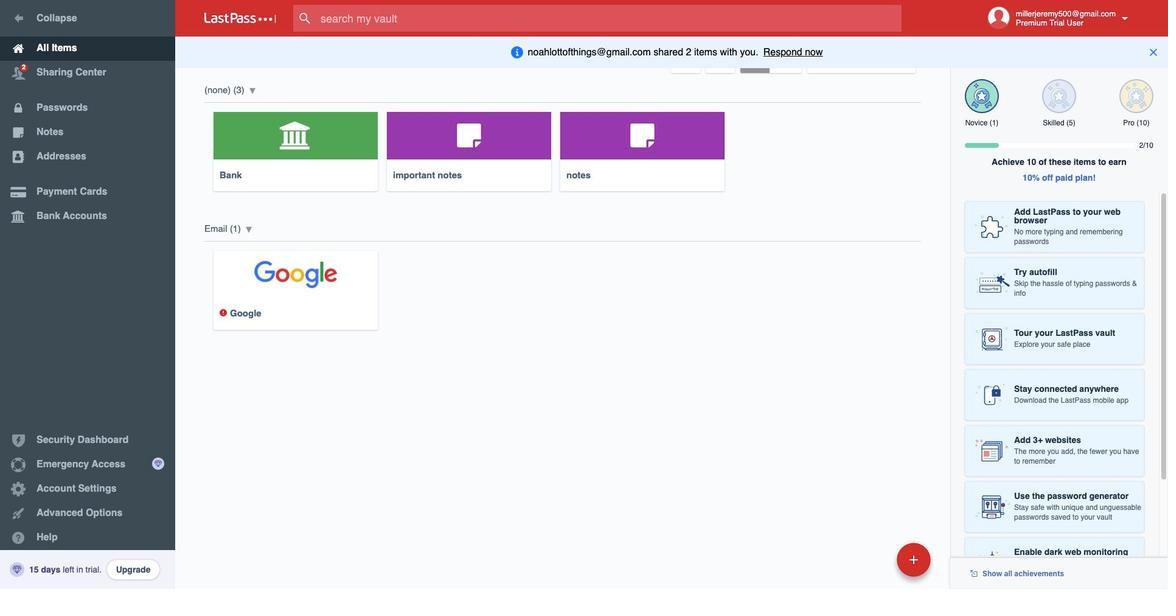 Task type: describe. For each thing, give the bounding box(es) containing it.
Search search field
[[293, 5, 926, 32]]

main navigation navigation
[[0, 0, 175, 589]]

new item element
[[813, 542, 935, 577]]



Task type: vqa. For each thing, say whether or not it's contained in the screenshot.
new item element
yes



Task type: locate. For each thing, give the bounding box(es) containing it.
search my vault text field
[[293, 5, 926, 32]]

new item navigation
[[813, 539, 938, 589]]

vault options navigation
[[175, 37, 951, 73]]

lastpass image
[[204, 13, 276, 24]]



